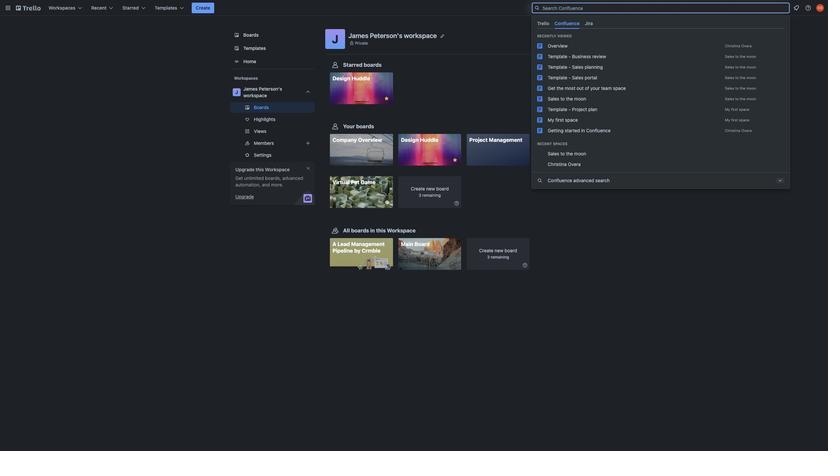 Task type: describe. For each thing, give the bounding box(es) containing it.
christina for overview
[[725, 44, 741, 48]]

boards,
[[265, 175, 281, 181]]

upgrade for upgrade this workspace get unlimited boards, advanced automation, and more.
[[235, 167, 255, 172]]

home image
[[233, 58, 241, 65]]

getting started in confluence
[[548, 128, 611, 133]]

moon for get the most out of your team space
[[747, 86, 757, 90]]

- for plan
[[569, 107, 571, 112]]

1 vertical spatial click to unstar this board. it will be removed from your starred list. image
[[452, 157, 458, 163]]

viewed
[[558, 34, 572, 38]]

and
[[262, 182, 270, 188]]

starred for starred boards
[[343, 62, 363, 68]]

recent for recent
[[91, 5, 107, 11]]

upgrade for upgrade
[[235, 194, 254, 199]]

template for template - project plan
[[548, 107, 568, 112]]

home link
[[230, 56, 315, 67]]

company overview
[[333, 137, 382, 143]]

sales to the moon for template - business review
[[725, 54, 757, 59]]

christina overa (christinaovera) image
[[817, 4, 825, 12]]

this inside upgrade this workspace get unlimited boards, advanced automation, and more.
[[256, 167, 264, 172]]

sales to the moon link
[[532, 149, 790, 159]]

Search Confluence field
[[532, 3, 790, 13]]

game
[[361, 179, 376, 185]]

private
[[355, 41, 368, 45]]

1 vertical spatial peterson's
[[259, 86, 282, 92]]

home
[[243, 59, 256, 64]]

project management link
[[467, 134, 530, 166]]

my for my first space
[[725, 118, 730, 122]]

a lead management pipeline by crmble
[[333, 241, 385, 254]]

recent spaces
[[537, 142, 568, 146]]

recently viewed
[[537, 34, 572, 38]]

starred button
[[119, 3, 149, 13]]

3 for sm icon
[[487, 255, 490, 260]]

get inside upgrade this workspace get unlimited boards, advanced automation, and more.
[[235, 175, 243, 181]]

my first space for template - project plan
[[725, 107, 750, 112]]

settings link
[[230, 150, 315, 160]]

recent for recent spaces
[[537, 142, 552, 146]]

1 vertical spatial confluence
[[587, 128, 611, 133]]

1 horizontal spatial james
[[349, 32, 369, 39]]

recent button
[[87, 3, 117, 13]]

creations
[[538, 144, 563, 150]]

board
[[415, 241, 430, 247]]

all boards in this workspace
[[343, 227, 416, 233]]

pwau leather creations
[[538, 137, 575, 150]]

first for template - project plan
[[732, 107, 738, 112]]

in for boards
[[370, 227, 375, 233]]

main
[[401, 241, 413, 247]]

create button
[[192, 3, 214, 13]]

to for sales to the moon
[[736, 97, 739, 101]]

new for sm icon
[[495, 248, 504, 253]]

upgrade this workspace get unlimited boards, advanced automation, and more.
[[235, 167, 303, 188]]

1 horizontal spatial design huddle link
[[398, 134, 461, 166]]

in for started
[[582, 128, 585, 133]]

team
[[601, 85, 612, 91]]

management inside 'project management' link
[[489, 137, 523, 143]]

remaining for sm icon
[[491, 255, 509, 260]]

1 boards link from the top
[[230, 29, 315, 41]]

highlights
[[254, 116, 276, 122]]

create new board 3 remaining for sm icon
[[479, 248, 517, 260]]

workspaces button
[[45, 3, 86, 13]]

confluence for confluence advanced search
[[548, 178, 572, 183]]

your boards
[[343, 123, 374, 129]]

0 vertical spatial james peterson's workspace
[[349, 32, 437, 39]]

sales to the moon for template - sales planning
[[725, 65, 757, 69]]

2 boards link from the top
[[230, 102, 315, 113]]

1 vertical spatial workspaces
[[234, 76, 258, 81]]

design for the right the design huddle link
[[401, 137, 419, 143]]

confluence for confluence
[[555, 21, 580, 26]]

2 vertical spatial overa
[[568, 161, 581, 167]]

to for get the most out of your team space
[[736, 86, 739, 90]]

boards for starred
[[364, 62, 382, 68]]

getting started in confluence image
[[537, 128, 543, 133]]

confluence advanced search image
[[537, 178, 543, 183]]

template - project plan
[[548, 107, 598, 112]]

pet
[[351, 179, 360, 185]]

upgrade button
[[235, 193, 254, 200]]

views
[[254, 128, 267, 134]]

getting
[[548, 128, 564, 133]]

sales to the moon image
[[537, 96, 543, 102]]

portal
[[585, 75, 598, 80]]

main board
[[401, 241, 430, 247]]

template - project plan image
[[537, 107, 543, 112]]

starred boards
[[343, 62, 382, 68]]

pwau
[[538, 137, 554, 143]]

0 vertical spatial design huddle link
[[330, 72, 393, 104]]

boards for second boards link
[[254, 105, 269, 110]]

2 vertical spatial christina overa
[[548, 161, 581, 167]]

- for portal
[[569, 75, 571, 80]]

automation,
[[235, 182, 261, 188]]

recently
[[537, 34, 557, 38]]

primary element
[[0, 0, 828, 16]]

overa for getting started in confluence
[[742, 128, 752, 133]]

sales to the moon for sales to the moon
[[725, 97, 757, 101]]

company
[[333, 137, 357, 143]]

your
[[591, 85, 600, 91]]

overa for overview
[[742, 44, 752, 48]]

unlimited
[[244, 175, 264, 181]]

first for my first space
[[732, 118, 738, 122]]

crmble
[[362, 248, 381, 254]]

template for template - sales portal
[[548, 75, 568, 80]]

tab list containing trello
[[535, 18, 787, 29]]

board for sm image
[[437, 186, 449, 192]]

moon for template - sales portal
[[747, 75, 757, 80]]

j button
[[325, 29, 345, 49]]

0 horizontal spatial click to unstar this board. it will be removed from your starred list. image
[[384, 96, 390, 102]]

of
[[585, 85, 590, 91]]

more.
[[271, 182, 283, 188]]

spaces
[[553, 142, 568, 146]]

settings
[[254, 152, 272, 158]]

- for review
[[569, 54, 571, 59]]

1 horizontal spatial this
[[376, 227, 386, 233]]

pipeline
[[333, 248, 353, 254]]

plan
[[589, 107, 598, 112]]

template board image
[[233, 44, 241, 52]]

1 horizontal spatial templates
[[243, 45, 266, 51]]

create inside create button
[[196, 5, 210, 11]]

template - business review
[[548, 54, 606, 59]]

template - business review image
[[537, 54, 543, 59]]

sm image
[[454, 200, 460, 207]]

out
[[577, 85, 584, 91]]

huddle for the leftmost click to unstar this board. it will be removed from your starred list. 'icon'
[[352, 75, 370, 81]]

started
[[565, 128, 580, 133]]

design huddle for the right the design huddle link
[[401, 137, 439, 143]]

most
[[565, 85, 576, 91]]

0 horizontal spatial james
[[243, 86, 258, 92]]

overview image
[[537, 43, 543, 49]]



Task type: vqa. For each thing, say whether or not it's contained in the screenshot.


Task type: locate. For each thing, give the bounding box(es) containing it.
james peterson's workspace
[[349, 32, 437, 39], [243, 86, 282, 98]]

workspace up boards, at top
[[265, 167, 290, 172]]

j inside button
[[332, 32, 339, 46]]

christina overa for overview
[[725, 44, 752, 48]]

0 horizontal spatial remaining
[[423, 193, 441, 198]]

1 template from the top
[[548, 54, 568, 59]]

0 vertical spatial click to unstar this board. it will be removed from your starred list. image
[[384, 96, 390, 102]]

new for sm image
[[426, 186, 435, 192]]

template right template - sales planning image
[[548, 64, 568, 70]]

a
[[333, 241, 336, 247]]

2 horizontal spatial create
[[479, 248, 494, 253]]

0 horizontal spatial design huddle
[[333, 75, 370, 81]]

template - sales planning
[[548, 64, 603, 70]]

0 horizontal spatial huddle
[[352, 75, 370, 81]]

project management
[[470, 137, 523, 143]]

- down most
[[569, 107, 571, 112]]

0 vertical spatial 3
[[419, 193, 421, 198]]

overview
[[548, 43, 568, 49], [358, 137, 382, 143]]

review
[[593, 54, 606, 59]]

christina for getting started in confluence
[[725, 128, 741, 133]]

virtual pet game link
[[330, 176, 393, 208]]

jira tab
[[583, 18, 596, 29]]

1 horizontal spatial workspace
[[387, 227, 416, 233]]

planning
[[585, 64, 603, 70]]

a lead management pipeline by crmble link
[[330, 238, 393, 270]]

0 vertical spatial recent
[[91, 5, 107, 11]]

christina
[[725, 44, 741, 48], [725, 128, 741, 133], [548, 161, 567, 167]]

0 horizontal spatial new
[[426, 186, 435, 192]]

0 horizontal spatial workspace
[[243, 93, 267, 98]]

recent inside dropdown button
[[91, 5, 107, 11]]

upgrade down automation,
[[235, 194, 254, 199]]

- for planning
[[569, 64, 571, 70]]

3 - from the top
[[569, 75, 571, 80]]

design huddle link
[[330, 72, 393, 104], [398, 134, 461, 166]]

0 horizontal spatial recent
[[91, 5, 107, 11]]

create for sm icon
[[479, 248, 494, 253]]

1 horizontal spatial remaining
[[491, 255, 509, 260]]

0 horizontal spatial j
[[235, 89, 238, 95]]

project
[[572, 107, 587, 112], [470, 137, 488, 143]]

workspaces inside workspaces popup button
[[49, 5, 75, 11]]

create new board 3 remaining for sm image
[[411, 186, 449, 198]]

jira
[[585, 21, 593, 26]]

tab list
[[535, 18, 787, 29]]

christina overa
[[725, 44, 752, 48], [725, 128, 752, 133], [548, 161, 581, 167]]

1 vertical spatial templates
[[243, 45, 266, 51]]

3 for sm image
[[419, 193, 421, 198]]

0 vertical spatial management
[[489, 137, 523, 143]]

templates button
[[151, 3, 188, 13]]

0 vertical spatial project
[[572, 107, 587, 112]]

members
[[254, 140, 274, 146]]

members link
[[230, 138, 315, 148]]

workspace inside james peterson's workspace
[[243, 93, 267, 98]]

1 horizontal spatial advanced
[[574, 178, 594, 183]]

- left business on the top of page
[[569, 54, 571, 59]]

0 vertical spatial design
[[333, 75, 350, 81]]

this up unlimited
[[256, 167, 264, 172]]

1 horizontal spatial design
[[401, 137, 419, 143]]

workspace up the main
[[387, 227, 416, 233]]

my
[[725, 107, 730, 112], [548, 117, 554, 123], [725, 118, 730, 122]]

0 horizontal spatial peterson's
[[259, 86, 282, 92]]

get the most out of your team space image
[[537, 86, 543, 91]]

highlights link
[[230, 114, 315, 125]]

1 horizontal spatial new
[[495, 248, 504, 253]]

- up most
[[569, 75, 571, 80]]

boards right all
[[351, 227, 369, 233]]

confluence advanced search
[[548, 178, 610, 183]]

0 horizontal spatial overview
[[358, 137, 382, 143]]

peterson's
[[370, 32, 403, 39], [259, 86, 282, 92]]

design for the design huddle link to the top
[[333, 75, 350, 81]]

0 vertical spatial templates
[[155, 5, 177, 11]]

3 template from the top
[[548, 75, 568, 80]]

0 horizontal spatial in
[[370, 227, 375, 233]]

0 horizontal spatial starred
[[122, 5, 139, 11]]

to for template - sales planning
[[736, 65, 739, 69]]

1 vertical spatial overview
[[358, 137, 382, 143]]

sales to the moon for template - sales portal
[[725, 75, 757, 80]]

4 template from the top
[[548, 107, 568, 112]]

0 horizontal spatial design huddle link
[[330, 72, 393, 104]]

2 template from the top
[[548, 64, 568, 70]]

template for template - business review
[[548, 54, 568, 59]]

advanced inside upgrade this workspace get unlimited boards, advanced automation, and more.
[[283, 175, 303, 181]]

0 vertical spatial new
[[426, 186, 435, 192]]

my for template - project plan
[[725, 107, 730, 112]]

0 vertical spatial huddle
[[352, 75, 370, 81]]

1 vertical spatial project
[[470, 137, 488, 143]]

sales to the moon for get the most out of your team space
[[725, 86, 757, 90]]

design huddle for the design huddle link to the top
[[333, 75, 370, 81]]

new
[[426, 186, 435, 192], [495, 248, 504, 253]]

1 horizontal spatial design huddle
[[401, 137, 439, 143]]

0 notifications image
[[793, 4, 801, 12]]

templates inside dropdown button
[[155, 5, 177, 11]]

templates up home
[[243, 45, 266, 51]]

0 vertical spatial get
[[548, 85, 556, 91]]

4 - from the top
[[569, 107, 571, 112]]

board
[[437, 186, 449, 192], [505, 248, 517, 253]]

your
[[343, 123, 355, 129]]

1 vertical spatial workspace
[[243, 93, 267, 98]]

boards for second boards link from the bottom of the page
[[243, 32, 259, 38]]

pwau leather creations link
[[535, 134, 598, 166]]

j down home icon
[[235, 89, 238, 95]]

0 vertical spatial christina
[[725, 44, 741, 48]]

1 vertical spatial christina overa
[[725, 128, 752, 133]]

confluence right confluence advanced search image
[[548, 178, 572, 183]]

1 horizontal spatial workspaces
[[234, 76, 258, 81]]

lead
[[338, 241, 350, 247]]

all
[[343, 227, 350, 233]]

moon
[[747, 54, 757, 59], [747, 65, 757, 69], [747, 75, 757, 80], [747, 86, 757, 90], [574, 96, 586, 102], [747, 97, 757, 101], [574, 151, 586, 156]]

christina inside christina overa link
[[548, 161, 567, 167]]

1 horizontal spatial 3
[[487, 255, 490, 260]]

1 - from the top
[[569, 54, 571, 59]]

upgrade up unlimited
[[235, 167, 255, 172]]

boards link up highlights link at the top of page
[[230, 102, 315, 113]]

1 vertical spatial recent
[[537, 142, 552, 146]]

boards up company overview
[[356, 123, 374, 129]]

0 vertical spatial overview
[[548, 43, 568, 49]]

workspace down primary element at the top of the page
[[404, 32, 437, 39]]

search
[[596, 178, 610, 183]]

0 vertical spatial j
[[332, 32, 339, 46]]

0 horizontal spatial project
[[470, 137, 488, 143]]

1 horizontal spatial starred
[[343, 62, 363, 68]]

boards link up templates link
[[230, 29, 315, 41]]

starred inside popup button
[[122, 5, 139, 11]]

moon for template - business review
[[747, 54, 757, 59]]

main board link
[[398, 238, 461, 270]]

1 upgrade from the top
[[235, 167, 255, 172]]

0 vertical spatial workspace
[[265, 167, 290, 172]]

0 vertical spatial create
[[196, 5, 210, 11]]

0 horizontal spatial this
[[256, 167, 264, 172]]

in right started
[[582, 128, 585, 133]]

overa
[[742, 44, 752, 48], [742, 128, 752, 133], [568, 161, 581, 167]]

leather
[[555, 137, 575, 143]]

templates
[[155, 5, 177, 11], [243, 45, 266, 51]]

template for template - sales planning
[[548, 64, 568, 70]]

create new board 3 remaining
[[411, 186, 449, 198], [479, 248, 517, 260]]

1 vertical spatial boards
[[254, 105, 269, 110]]

1 vertical spatial this
[[376, 227, 386, 233]]

0 horizontal spatial board
[[437, 186, 449, 192]]

this
[[256, 167, 264, 172], [376, 227, 386, 233]]

3
[[419, 193, 421, 198], [487, 255, 490, 260]]

to
[[736, 54, 739, 59], [736, 65, 739, 69], [736, 75, 739, 80], [736, 86, 739, 90], [561, 96, 565, 102], [736, 97, 739, 101], [561, 151, 565, 156]]

first
[[732, 107, 738, 112], [556, 117, 564, 123], [732, 118, 738, 122]]

0 vertical spatial boards
[[243, 32, 259, 38]]

there is new activity on this board. image
[[385, 201, 389, 205]]

boards
[[364, 62, 382, 68], [356, 123, 374, 129], [351, 227, 369, 233]]

confluence advanced search link
[[532, 173, 790, 189]]

james peterson's workspace up highlights at the left
[[243, 86, 282, 98]]

confluence inside tab
[[555, 21, 580, 26]]

1 horizontal spatial get
[[548, 85, 556, 91]]

business
[[572, 54, 591, 59]]

0 vertical spatial boards
[[364, 62, 382, 68]]

in up crmble
[[370, 227, 375, 233]]

boards right board icon
[[243, 32, 259, 38]]

open information menu image
[[805, 5, 812, 11]]

1 vertical spatial new
[[495, 248, 504, 253]]

trello tab
[[535, 18, 552, 29]]

advanced up 'more.'
[[283, 175, 303, 181]]

template right 'template - business review' image
[[548, 54, 568, 59]]

my first space image
[[537, 117, 543, 123]]

template - sales portal
[[548, 75, 598, 80]]

1 vertical spatial christina
[[725, 128, 741, 133]]

confluence up viewed
[[555, 21, 580, 26]]

christina overa for getting started in confluence
[[725, 128, 752, 133]]

virtual
[[333, 179, 350, 185]]

2 - from the top
[[569, 64, 571, 70]]

-
[[569, 54, 571, 59], [569, 64, 571, 70], [569, 75, 571, 80], [569, 107, 571, 112]]

workspace
[[404, 32, 437, 39], [243, 93, 267, 98]]

confluence tab
[[552, 18, 583, 29]]

workspace inside upgrade this workspace get unlimited boards, advanced automation, and more.
[[265, 167, 290, 172]]

2 vertical spatial boards
[[351, 227, 369, 233]]

click to unstar this board. it will be removed from your starred list. image
[[384, 96, 390, 102], [452, 157, 458, 163]]

to for template - business review
[[736, 54, 739, 59]]

j left private
[[332, 32, 339, 46]]

boards down private
[[364, 62, 382, 68]]

1 vertical spatial boards
[[356, 123, 374, 129]]

2 vertical spatial christina
[[548, 161, 567, 167]]

back to home image
[[16, 3, 41, 13]]

2 vertical spatial create
[[479, 248, 494, 253]]

1 horizontal spatial j
[[332, 32, 339, 46]]

overview inside 'link'
[[358, 137, 382, 143]]

0 vertical spatial workspace
[[404, 32, 437, 39]]

james up private
[[349, 32, 369, 39]]

0 vertical spatial peterson's
[[370, 32, 403, 39]]

template right template - project plan icon
[[548, 107, 568, 112]]

1 horizontal spatial project
[[572, 107, 587, 112]]

advanced inside the confluence advanced search link
[[574, 178, 594, 183]]

search image
[[535, 5, 540, 11]]

1 vertical spatial board
[[505, 248, 517, 253]]

boards for your
[[356, 123, 374, 129]]

get right get the most out of your team space icon
[[548, 85, 556, 91]]

0 horizontal spatial workspace
[[265, 167, 290, 172]]

2 upgrade from the top
[[235, 194, 254, 199]]

james down home
[[243, 86, 258, 92]]

boards for all
[[351, 227, 369, 233]]

get the most out of your team space
[[548, 85, 626, 91]]

0 vertical spatial create new board 3 remaining
[[411, 186, 449, 198]]

templates link
[[230, 42, 315, 54]]

0 vertical spatial starred
[[122, 5, 139, 11]]

j
[[332, 32, 339, 46], [235, 89, 238, 95]]

1 horizontal spatial create
[[411, 186, 425, 192]]

views link
[[230, 126, 315, 137]]

christina overa link
[[532, 159, 790, 170]]

confluence down the plan
[[587, 128, 611, 133]]

workspaces
[[49, 5, 75, 11], [234, 76, 258, 81]]

huddle for the bottommost click to unstar this board. it will be removed from your starred list. 'icon'
[[420, 137, 439, 143]]

0 vertical spatial design huddle
[[333, 75, 370, 81]]

james
[[349, 32, 369, 39], [243, 86, 258, 92]]

1 horizontal spatial james peterson's workspace
[[349, 32, 437, 39]]

1 horizontal spatial create new board 3 remaining
[[479, 248, 517, 260]]

0 horizontal spatial management
[[351, 241, 385, 247]]

my first space
[[725, 107, 750, 112], [548, 117, 578, 123], [725, 118, 750, 122]]

moon for template - sales planning
[[747, 65, 757, 69]]

0 vertical spatial this
[[256, 167, 264, 172]]

moon for sales to the moon
[[747, 97, 757, 101]]

1 vertical spatial huddle
[[420, 137, 439, 143]]

1 horizontal spatial workspace
[[404, 32, 437, 39]]

the
[[740, 54, 746, 59], [740, 65, 746, 69], [740, 75, 746, 80], [557, 85, 564, 91], [740, 86, 746, 90], [566, 96, 573, 102], [740, 97, 746, 101], [566, 151, 573, 156]]

1 vertical spatial j
[[235, 89, 238, 95]]

board for sm icon
[[505, 248, 517, 253]]

design
[[333, 75, 350, 81], [401, 137, 419, 143]]

0 vertical spatial in
[[582, 128, 585, 133]]

0 horizontal spatial create
[[196, 5, 210, 11]]

to for template - sales portal
[[736, 75, 739, 80]]

templates right the starred popup button
[[155, 5, 177, 11]]

0 vertical spatial boards link
[[230, 29, 315, 41]]

add image
[[304, 139, 312, 147]]

overview down your boards on the top
[[358, 137, 382, 143]]

1 vertical spatial get
[[235, 175, 243, 181]]

this up crmble
[[376, 227, 386, 233]]

template - sales portal image
[[537, 75, 543, 80]]

1 vertical spatial workspace
[[387, 227, 416, 233]]

management inside a lead management pipeline by crmble
[[351, 241, 385, 247]]

get up automation,
[[235, 175, 243, 181]]

workspace
[[265, 167, 290, 172], [387, 227, 416, 233]]

starred down private
[[343, 62, 363, 68]]

starred for starred
[[122, 5, 139, 11]]

template - sales planning image
[[537, 65, 543, 70]]

remaining for sm image
[[423, 193, 441, 198]]

overview down recently viewed
[[548, 43, 568, 49]]

workspace up highlights at the left
[[243, 93, 267, 98]]

template up most
[[548, 75, 568, 80]]

confluence
[[555, 21, 580, 26], [587, 128, 611, 133], [548, 178, 572, 183]]

0 horizontal spatial 3
[[419, 193, 421, 198]]

0 vertical spatial christina overa
[[725, 44, 752, 48]]

1 vertical spatial upgrade
[[235, 194, 254, 199]]

0 vertical spatial overa
[[742, 44, 752, 48]]

sm image
[[522, 262, 529, 268]]

my first space for my first space
[[725, 118, 750, 122]]

create for sm image
[[411, 186, 425, 192]]

boards up highlights at the left
[[254, 105, 269, 110]]

in
[[582, 128, 585, 133], [370, 227, 375, 233]]

upgrade inside upgrade this workspace get unlimited boards, advanced automation, and more.
[[235, 167, 255, 172]]

- up template - sales portal
[[569, 64, 571, 70]]

design huddle
[[333, 75, 370, 81], [401, 137, 439, 143]]

advanced
[[283, 175, 303, 181], [574, 178, 594, 183]]

1 vertical spatial create new board 3 remaining
[[479, 248, 517, 260]]

james peterson's workspace up private
[[349, 32, 437, 39]]

space
[[613, 85, 626, 91], [739, 107, 750, 112], [565, 117, 578, 123], [739, 118, 750, 122]]

starred right recent dropdown button
[[122, 5, 139, 11]]

virtual pet game
[[333, 179, 376, 185]]

company overview link
[[330, 134, 393, 166]]

1 horizontal spatial overview
[[548, 43, 568, 49]]

remaining
[[423, 193, 441, 198], [491, 255, 509, 260]]

board image
[[233, 31, 241, 39]]

1 vertical spatial starred
[[343, 62, 363, 68]]

1 horizontal spatial huddle
[[420, 137, 439, 143]]

1 vertical spatial james peterson's workspace
[[243, 86, 282, 98]]

1 vertical spatial in
[[370, 227, 375, 233]]

advanced left search
[[574, 178, 594, 183]]

trello
[[537, 21, 550, 26]]

1 horizontal spatial board
[[505, 248, 517, 253]]

by
[[354, 248, 361, 254]]

0 horizontal spatial create new board 3 remaining
[[411, 186, 449, 198]]



